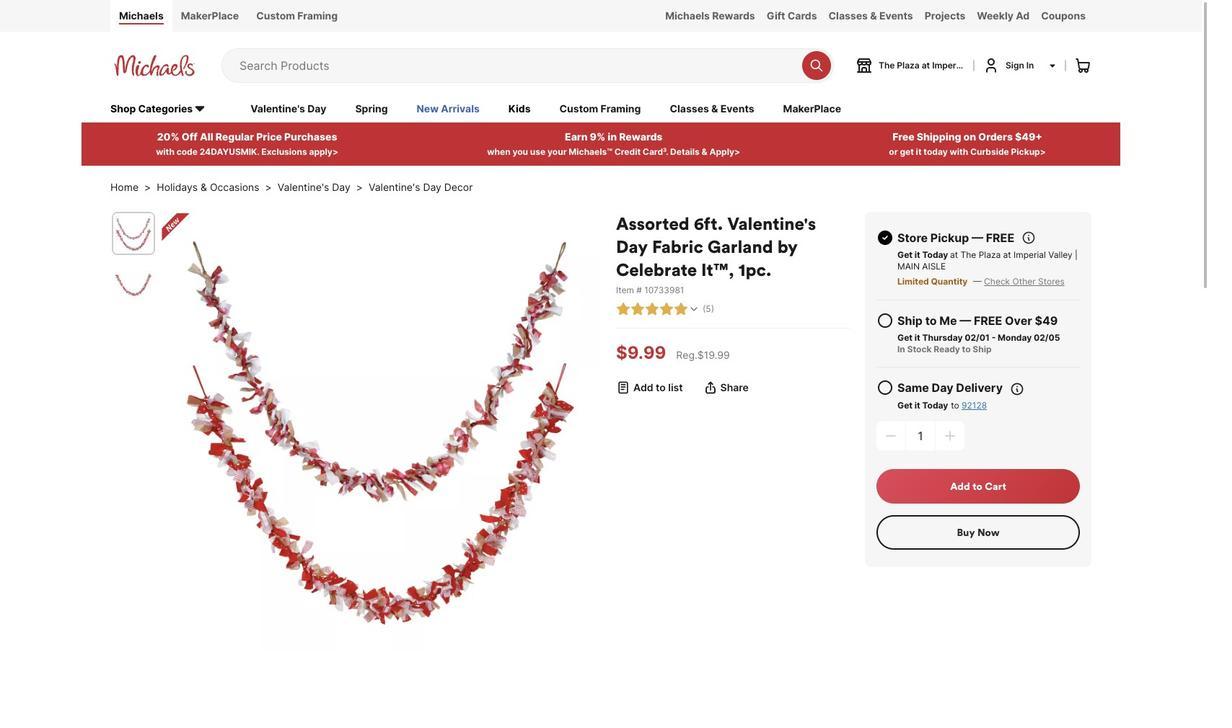 Task type: vqa. For each thing, say whether or not it's contained in the screenshot.
Follow us on Instagram!
no



Task type: locate. For each thing, give the bounding box(es) containing it.
custom for topmost custom framing link
[[256, 9, 295, 22]]

—
[[972, 231, 983, 245], [973, 276, 982, 287], [960, 314, 971, 328]]

tabler image
[[631, 302, 645, 317], [688, 304, 700, 315]]

gift
[[767, 9, 785, 22]]

0 horizontal spatial plaza
[[897, 60, 920, 71]]

ship
[[897, 314, 923, 328], [973, 344, 992, 355]]

day
[[307, 102, 326, 115], [332, 181, 350, 193], [423, 181, 441, 193], [616, 236, 648, 257], [932, 381, 953, 395]]

michaels rewards link
[[660, 0, 761, 32]]

— right me
[[960, 314, 971, 328]]

valley left sign
[[968, 60, 993, 71]]

add left list
[[633, 381, 653, 394]]

0 horizontal spatial framing
[[297, 9, 338, 22]]

add
[[633, 381, 653, 394], [950, 480, 970, 493]]

0 horizontal spatial makerplace
[[181, 9, 239, 22]]

1 horizontal spatial with
[[950, 146, 968, 157]]

1 horizontal spatial events
[[879, 9, 913, 22]]

day up purchases
[[307, 102, 326, 115]]

home link
[[110, 180, 139, 195]]

0 vertical spatial the
[[879, 60, 895, 71]]

it up stock
[[915, 332, 920, 343]]

& right cards
[[870, 9, 877, 22]]

monday
[[998, 332, 1032, 343]]

makerplace link
[[172, 0, 248, 32], [783, 102, 841, 117]]

1 horizontal spatial makerplace
[[783, 102, 841, 115]]

0 horizontal spatial ship
[[897, 314, 923, 328]]

get down same
[[897, 400, 913, 411]]

1 horizontal spatial classes
[[829, 9, 868, 22]]

0 horizontal spatial the
[[879, 60, 895, 71]]

0 vertical spatial custom
[[256, 9, 295, 22]]

day up get it today to 92128
[[932, 381, 953, 395]]

1 horizontal spatial ship
[[973, 344, 992, 355]]

get it thursday 02/01 - monday 02/05 in stock ready to ship
[[897, 332, 1060, 355]]

1 horizontal spatial makerplace link
[[783, 102, 841, 117]]

0 horizontal spatial custom framing link
[[248, 0, 346, 32]]

at
[[922, 60, 930, 71], [950, 249, 958, 260], [1003, 249, 1011, 260]]

1 horizontal spatial imperial
[[1014, 249, 1046, 260]]

to left me
[[925, 314, 937, 328]]

in left stock
[[897, 344, 905, 355]]

add inside button
[[950, 480, 970, 493]]

— up get it today at the plaza at imperial valley | main aisle
[[972, 231, 983, 245]]

in
[[1026, 60, 1034, 71], [897, 344, 905, 355]]

0 horizontal spatial add
[[633, 381, 653, 394]]

it right the get
[[916, 146, 922, 157]]

02/05
[[1034, 332, 1060, 343]]

cart
[[985, 480, 1006, 493]]

curbside
[[970, 146, 1009, 157]]

> right home
[[144, 181, 151, 193]]

today inside get it today at the plaza at imperial valley | main aisle
[[922, 249, 948, 260]]

it
[[916, 146, 922, 157], [915, 249, 920, 260], [915, 332, 920, 343], [915, 400, 920, 411]]

spring
[[355, 102, 388, 115]]

0 vertical spatial in
[[1026, 60, 1034, 71]]

imperial up other
[[1014, 249, 1046, 260]]

1 with from the left
[[156, 146, 175, 157]]

it inside get it today at the plaza at imperial valley | main aisle
[[915, 249, 920, 260]]

3 get from the top
[[897, 400, 913, 411]]

the right search button image at the right
[[879, 60, 895, 71]]

0 horizontal spatial at
[[922, 60, 930, 71]]

0 horizontal spatial rewards
[[619, 130, 663, 143]]

tabler image
[[1022, 231, 1036, 245], [616, 302, 631, 317], [645, 302, 659, 317], [659, 302, 674, 317], [674, 302, 688, 317], [877, 312, 894, 329], [877, 379, 894, 397], [616, 381, 631, 395]]

in right sign
[[1026, 60, 1034, 71]]

1 horizontal spatial custom
[[560, 102, 598, 115]]

buy now button
[[877, 516, 1080, 550]]

02/01
[[965, 332, 990, 343]]

(
[[703, 304, 706, 314]]

valley left | on the top right of the page
[[1048, 249, 1073, 260]]

1 horizontal spatial >
[[265, 181, 272, 193]]

add for add to list
[[633, 381, 653, 394]]

1 horizontal spatial michaels
[[665, 9, 710, 22]]

0 vertical spatial classes & events
[[829, 9, 913, 22]]

add for add to cart
[[950, 480, 970, 493]]

free
[[986, 231, 1014, 245], [974, 314, 1002, 328]]

1 vertical spatial framing
[[601, 102, 641, 115]]

0 vertical spatial today
[[922, 249, 948, 260]]

0 horizontal spatial valley
[[968, 60, 993, 71]]

imperial down projects link
[[932, 60, 966, 71]]

1 get from the top
[[897, 249, 913, 260]]

day down assorted
[[616, 236, 648, 257]]

2 today from the top
[[922, 400, 948, 411]]

0 vertical spatial add
[[633, 381, 653, 394]]

1 vertical spatial —
[[973, 276, 982, 287]]

at up check
[[1003, 249, 1011, 260]]

>
[[144, 181, 151, 193], [265, 181, 272, 193], [356, 181, 363, 193]]

— left check
[[973, 276, 982, 287]]

assorted 6ft. valentine&#x27;s day fabric garland by celebrate it&#x2122;, 1pc. image
[[162, 212, 602, 652], [113, 213, 154, 254], [113, 264, 154, 304]]

1 vertical spatial makerplace
[[783, 102, 841, 115]]

at down projects link
[[922, 60, 930, 71]]

1 horizontal spatial valley
[[1048, 249, 1073, 260]]

spring link
[[355, 102, 388, 117]]

0 vertical spatial custom framing
[[256, 9, 338, 22]]

1 vertical spatial valentine's day link
[[278, 180, 350, 195]]

plaza down projects link
[[897, 60, 920, 71]]

1 vertical spatial today
[[922, 400, 948, 411]]

0 horizontal spatial classes
[[670, 102, 709, 115]]

day left decor
[[423, 181, 441, 193]]

ship inside get it thursday 02/01 - monday 02/05 in stock ready to ship
[[973, 344, 992, 355]]

0 vertical spatial —
[[972, 231, 983, 245]]

get it today at the plaza at imperial valley | main aisle
[[897, 249, 1078, 272]]

1 vertical spatial in
[[897, 344, 905, 355]]

0 horizontal spatial with
[[156, 146, 175, 157]]

it up the "main"
[[915, 249, 920, 260]]

0 horizontal spatial classes & events link
[[670, 102, 754, 117]]

1 vertical spatial plaza
[[979, 249, 1001, 260]]

free shipping on orders $49+ or get it today with curbside pickup>
[[889, 130, 1046, 157]]

1 vertical spatial get
[[897, 332, 913, 343]]

makerplace right michaels link
[[181, 9, 239, 22]]

cards
[[788, 9, 817, 22]]

to inside add to list popup button
[[656, 381, 666, 394]]

get up the "main"
[[897, 249, 913, 260]]

tabler image down #
[[631, 302, 645, 317]]

1pc.
[[738, 259, 772, 280]]

0 vertical spatial imperial
[[932, 60, 966, 71]]

1 horizontal spatial rewards
[[712, 9, 755, 22]]

with down the on
[[950, 146, 968, 157]]

add inside popup button
[[633, 381, 653, 394]]

it inside 'free shipping on orders $49+ or get it today with curbside pickup>'
[[916, 146, 922, 157]]

classes & events link up apply>
[[670, 102, 754, 117]]

0 vertical spatial valentine's day link
[[250, 102, 326, 117]]

2 horizontal spatial >
[[356, 181, 363, 193]]

get up stock
[[897, 332, 913, 343]]

2 vertical spatial get
[[897, 400, 913, 411]]

michaels inside michaels rewards link
[[665, 9, 710, 22]]

list
[[668, 381, 683, 394]]

0 horizontal spatial tabler image
[[631, 302, 645, 317]]

#
[[637, 285, 642, 296]]

0 vertical spatial valley
[[968, 60, 993, 71]]

— for free
[[972, 231, 983, 245]]

tabler image left (
[[688, 304, 700, 315]]

now
[[977, 526, 1000, 539]]

weekly
[[977, 9, 1014, 22]]

buy now
[[957, 526, 1000, 539]]

it down same
[[915, 400, 920, 411]]

valentine's up by
[[727, 213, 816, 234]]

1 horizontal spatial the
[[961, 249, 976, 260]]

1 michaels from the left
[[119, 9, 164, 22]]

when
[[487, 146, 511, 157]]

1 today from the top
[[922, 249, 948, 260]]

home
[[110, 181, 139, 193]]

0 vertical spatial makerplace link
[[172, 0, 248, 32]]

& right holidays
[[201, 181, 207, 193]]

1 vertical spatial custom framing link
[[560, 102, 641, 117]]

today down same day delivery
[[922, 400, 948, 411]]

michaels for michaels
[[119, 9, 164, 22]]

rewards up the credit
[[619, 130, 663, 143]]

1 horizontal spatial add
[[950, 480, 970, 493]]

classes & events up apply>
[[670, 102, 754, 115]]

custom framing for custom framing link to the right
[[560, 102, 641, 115]]

1 horizontal spatial classes & events
[[829, 9, 913, 22]]

plaza
[[897, 60, 920, 71], [979, 249, 1001, 260]]

rewards
[[712, 9, 755, 22], [619, 130, 663, 143]]

> right occasions
[[265, 181, 272, 193]]

today
[[922, 249, 948, 260], [922, 400, 948, 411]]

valentine's day
[[250, 102, 326, 115]]

day down apply>
[[332, 181, 350, 193]]

classes & events right cards
[[829, 9, 913, 22]]

to left the cart
[[973, 480, 982, 493]]

valentine's day link up price
[[250, 102, 326, 117]]

1 vertical spatial rewards
[[619, 130, 663, 143]]

makerplace down search button image at the right
[[783, 102, 841, 115]]

to down same day delivery
[[951, 400, 959, 411]]

0 vertical spatial events
[[879, 9, 913, 22]]

get for get it thursday 02/01 - monday 02/05 in stock ready to ship
[[897, 332, 913, 343]]

0 vertical spatial ship
[[897, 314, 923, 328]]

coupons
[[1041, 9, 1086, 22]]

michaels for michaels rewards
[[665, 9, 710, 22]]

0 vertical spatial classes & events link
[[823, 0, 919, 32]]

to
[[925, 314, 937, 328], [962, 344, 971, 355], [656, 381, 666, 394], [951, 400, 959, 411], [973, 480, 982, 493]]

imperial inside button
[[932, 60, 966, 71]]

$9.99
[[616, 342, 666, 363]]

ship up stock
[[897, 314, 923, 328]]

sign in button
[[983, 57, 1057, 74]]

arrivals
[[441, 102, 480, 115]]

michaels link
[[110, 0, 172, 32]]

get inside get it thursday 02/01 - monday 02/05 in stock ready to ship
[[897, 332, 913, 343]]

0 vertical spatial rewards
[[712, 9, 755, 22]]

0 horizontal spatial custom
[[256, 9, 295, 22]]

& right details at top
[[702, 146, 708, 157]]

0 horizontal spatial makerplace link
[[172, 0, 248, 32]]

classes & events link
[[823, 0, 919, 32], [670, 102, 754, 117]]

free
[[893, 130, 915, 143]]

ship down 02/01
[[973, 344, 992, 355]]

1 vertical spatial add
[[950, 480, 970, 493]]

|
[[1075, 249, 1078, 260]]

at down store pickup — free
[[950, 249, 958, 260]]

1 vertical spatial custom
[[560, 102, 598, 115]]

custom for custom framing link to the right
[[560, 102, 598, 115]]

0 horizontal spatial classes & events
[[670, 102, 754, 115]]

0 horizontal spatial custom framing
[[256, 9, 338, 22]]

makerplace for the left makerplace link
[[181, 9, 239, 22]]

get inside get it today at the plaza at imperial valley | main aisle
[[897, 249, 913, 260]]

free up get it today at the plaza at imperial valley | main aisle
[[986, 231, 1014, 245]]

it inside get it thursday 02/01 - monday 02/05 in stock ready to ship
[[915, 332, 920, 343]]

all
[[200, 130, 213, 143]]

0 vertical spatial custom framing link
[[248, 0, 346, 32]]

makerplace for the bottom makerplace link
[[783, 102, 841, 115]]

1 vertical spatial ship
[[973, 344, 992, 355]]

to down 02/01
[[962, 344, 971, 355]]

to for ship to me — free over $49
[[925, 314, 937, 328]]

> left valentine's day decor 'link'
[[356, 181, 363, 193]]

2 with from the left
[[950, 146, 968, 157]]

you
[[513, 146, 528, 157]]

classes & events link right cards
[[823, 0, 919, 32]]

1 vertical spatial valley
[[1048, 249, 1073, 260]]

0 horizontal spatial in
[[897, 344, 905, 355]]

1 vertical spatial imperial
[[1014, 249, 1046, 260]]

0 vertical spatial classes
[[829, 9, 868, 22]]

valentine's day link down apply>
[[278, 180, 350, 195]]

details
[[670, 146, 700, 157]]

& inside the "earn 9% in rewards when you use your michaels™ credit card³. details & apply>"
[[702, 146, 708, 157]]

events up apply>
[[721, 102, 754, 115]]

to for add to list
[[656, 381, 666, 394]]

0 horizontal spatial imperial
[[932, 60, 966, 71]]

1 horizontal spatial framing
[[601, 102, 641, 115]]

0 vertical spatial plaza
[[897, 60, 920, 71]]

( 5 )
[[703, 304, 714, 314]]

the down store pickup — free
[[961, 249, 976, 260]]

free up - on the top right
[[974, 314, 1002, 328]]

get
[[897, 249, 913, 260], [897, 332, 913, 343], [897, 400, 913, 411]]

1 vertical spatial the
[[961, 249, 976, 260]]

search button image
[[809, 58, 824, 73]]

to left list
[[656, 381, 666, 394]]

1 horizontal spatial in
[[1026, 60, 1034, 71]]

valentine's left decor
[[369, 181, 420, 193]]

rewards left gift
[[712, 9, 755, 22]]

1 horizontal spatial custom framing
[[560, 102, 641, 115]]

michaels inside michaels link
[[119, 9, 164, 22]]

projects
[[925, 9, 966, 22]]

plaza up check
[[979, 249, 1001, 260]]

2 get from the top
[[897, 332, 913, 343]]

1 vertical spatial custom framing
[[560, 102, 641, 115]]

the
[[879, 60, 895, 71], [961, 249, 976, 260]]

with down 20%
[[156, 146, 175, 157]]

sign in
[[1006, 60, 1034, 71]]

gift cards link
[[761, 0, 823, 32]]

today up aisle
[[922, 249, 948, 260]]

events left the projects
[[879, 9, 913, 22]]

same day delivery
[[897, 381, 1003, 395]]

add left the cart
[[950, 480, 970, 493]]

2 michaels from the left
[[665, 9, 710, 22]]

exclusions
[[261, 146, 307, 157]]

off
[[182, 130, 198, 143]]

with inside 'free shipping on orders $49+ or get it today with curbside pickup>'
[[950, 146, 968, 157]]

0 horizontal spatial >
[[144, 181, 151, 193]]

1 vertical spatial events
[[721, 102, 754, 115]]

0 vertical spatial get
[[897, 249, 913, 260]]

to inside add to cart button
[[973, 480, 982, 493]]

valley inside get it today at the plaza at imperial valley | main aisle
[[1048, 249, 1073, 260]]

1 horizontal spatial plaza
[[979, 249, 1001, 260]]

classes right cards
[[829, 9, 868, 22]]

-
[[992, 332, 996, 343]]

5
[[706, 304, 711, 314]]

in inside popup button
[[1026, 60, 1034, 71]]

valley
[[968, 60, 993, 71], [1048, 249, 1073, 260]]

classes up details at top
[[670, 102, 709, 115]]

0 vertical spatial makerplace
[[181, 9, 239, 22]]

$49+
[[1015, 130, 1042, 143]]

holidays
[[157, 181, 198, 193]]

custom framing
[[256, 9, 338, 22], [560, 102, 641, 115]]

0 horizontal spatial events
[[721, 102, 754, 115]]

valentine's inside assorted 6ft. valentine's day fabric garland by celebrate it™, 1pc. item # 10733981
[[727, 213, 816, 234]]

0 horizontal spatial michaels
[[119, 9, 164, 22]]

valley inside button
[[968, 60, 993, 71]]



Task type: describe. For each thing, give the bounding box(es) containing it.
92128 link
[[962, 400, 987, 411]]

1 vertical spatial classes
[[670, 102, 709, 115]]

decor
[[444, 181, 473, 193]]

stock
[[907, 344, 932, 355]]

regular
[[215, 130, 254, 143]]

)
[[711, 304, 714, 314]]

get
[[900, 146, 914, 157]]

ad
[[1016, 9, 1030, 22]]

orders
[[978, 130, 1013, 143]]

limited quantity — check other stores
[[897, 276, 1065, 287]]

valentine's up price
[[250, 102, 305, 115]]

in inside get it thursday 02/01 - monday 02/05 in stock ready to ship
[[897, 344, 905, 355]]

get it today to 92128
[[897, 400, 987, 411]]

rewards inside the "earn 9% in rewards when you use your michaels™ credit card³. details & apply>"
[[619, 130, 663, 143]]

in
[[608, 130, 617, 143]]

stores
[[1038, 276, 1065, 287]]

coupons link
[[1035, 0, 1092, 32]]

the inside button
[[879, 60, 895, 71]]

0 vertical spatial free
[[986, 231, 1014, 245]]

today
[[924, 146, 948, 157]]

shop
[[110, 102, 136, 115]]

code
[[177, 146, 198, 157]]

with inside 20% off all regular price purchases with code 24dayusmik. exclusions apply>
[[156, 146, 175, 157]]

same
[[897, 381, 929, 395]]

Search Input field
[[240, 49, 795, 82]]

michaels rewards
[[665, 9, 755, 22]]

gift cards
[[767, 9, 817, 22]]

it™,
[[701, 259, 734, 280]]

projects link
[[919, 0, 971, 32]]

today for at
[[922, 249, 948, 260]]

add to cart
[[950, 480, 1006, 493]]

item
[[616, 285, 634, 296]]

plaza inside button
[[897, 60, 920, 71]]

add to cart button
[[877, 469, 1080, 504]]

assorted
[[616, 213, 690, 234]]

24dayusmik.
[[200, 146, 259, 157]]

weekly ad
[[977, 9, 1030, 22]]

on
[[964, 130, 976, 143]]

check
[[984, 276, 1010, 287]]

new arrivals link
[[417, 102, 480, 117]]

quantity
[[931, 276, 968, 287]]

1 horizontal spatial custom framing link
[[560, 102, 641, 117]]

credit
[[614, 146, 641, 157]]

store
[[897, 231, 928, 245]]

celebrate
[[616, 259, 697, 280]]

main
[[897, 261, 920, 272]]

get for get it today to 92128
[[897, 400, 913, 411]]

10733981
[[644, 285, 684, 296]]

1 horizontal spatial tabler image
[[688, 304, 700, 315]]

1 vertical spatial classes & events link
[[670, 102, 754, 117]]

& up apply>
[[711, 102, 718, 115]]

pickup>
[[1011, 146, 1046, 157]]

categories
[[138, 102, 193, 115]]

shop categories link
[[110, 102, 222, 117]]

it for get it thursday 02/01 - monday 02/05 in stock ready to ship
[[915, 332, 920, 343]]

apply>
[[309, 146, 338, 157]]

use
[[530, 146, 546, 157]]

holidays & occasions link
[[157, 180, 259, 195]]

2 > from the left
[[265, 181, 272, 193]]

3 > from the left
[[356, 181, 363, 193]]

20% off all regular price purchases with code 24dayusmik. exclusions apply>
[[156, 130, 338, 157]]

reg.$19.99
[[676, 349, 730, 361]]

limited
[[897, 276, 929, 287]]

at inside button
[[922, 60, 930, 71]]

2 vertical spatial —
[[960, 314, 971, 328]]

delivery
[[956, 381, 1003, 395]]

home > holidays & occasions > valentine's day > valentine's day decor
[[110, 181, 473, 193]]

custom framing for topmost custom framing link
[[256, 9, 338, 22]]

1 vertical spatial free
[[974, 314, 1002, 328]]

ready
[[934, 344, 960, 355]]

share
[[720, 381, 749, 394]]

— for check
[[973, 276, 982, 287]]

1 horizontal spatial at
[[950, 249, 958, 260]]

92128
[[962, 400, 987, 411]]

michaels™
[[569, 146, 612, 157]]

imperial inside get it today at the plaza at imperial valley | main aisle
[[1014, 249, 1046, 260]]

plaza inside get it today at the plaza at imperial valley | main aisle
[[979, 249, 1001, 260]]

kids
[[508, 102, 531, 115]]

1 vertical spatial classes & events
[[670, 102, 754, 115]]

today for to
[[922, 400, 948, 411]]

buy
[[957, 526, 975, 539]]

the inside get it today at the plaza at imperial valley | main aisle
[[961, 249, 976, 260]]

pickup
[[931, 231, 969, 245]]

to for add to cart
[[973, 480, 982, 493]]

add to list button
[[616, 381, 683, 395]]

aisle
[[922, 261, 946, 272]]

card³.
[[643, 146, 668, 157]]

occasions
[[210, 181, 259, 193]]

shipping
[[917, 130, 961, 143]]

1 > from the left
[[144, 181, 151, 193]]

or
[[889, 146, 898, 157]]

purchases
[[284, 130, 337, 143]]

weekly ad link
[[971, 0, 1035, 32]]

Number Stepper text field
[[906, 422, 935, 451]]

2 horizontal spatial at
[[1003, 249, 1011, 260]]

me
[[940, 314, 957, 328]]

open samedaydelivery details modal image
[[1010, 382, 1024, 397]]

fabric
[[652, 236, 703, 257]]

thursday
[[922, 332, 963, 343]]

assorted 6ft. valentine's day fabric garland by celebrate it™, 1pc. item # 10733981
[[616, 213, 816, 296]]

share button
[[703, 381, 749, 395]]

it for get it today to 92128
[[915, 400, 920, 411]]

day inside assorted 6ft. valentine's day fabric garland by celebrate it™, 1pc. item # 10733981
[[616, 236, 648, 257]]

to inside get it thursday 02/01 - monday 02/05 in stock ready to ship
[[962, 344, 971, 355]]

1 vertical spatial makerplace link
[[783, 102, 841, 117]]

it for get it today at the plaza at imperial valley | main aisle
[[915, 249, 920, 260]]

earn
[[565, 130, 588, 143]]

0 vertical spatial framing
[[297, 9, 338, 22]]

$49
[[1035, 314, 1058, 328]]

by
[[777, 236, 798, 257]]

get for get it today at the plaza at imperial valley | main aisle
[[897, 249, 913, 260]]

apply>
[[710, 146, 740, 157]]

earn 9% in rewards when you use your michaels™ credit card³. details & apply>
[[487, 130, 740, 157]]

other
[[1013, 276, 1036, 287]]

valentine's down exclusions
[[278, 181, 329, 193]]

your
[[548, 146, 567, 157]]

add to list
[[633, 381, 683, 394]]

1 horizontal spatial classes & events link
[[823, 0, 919, 32]]



